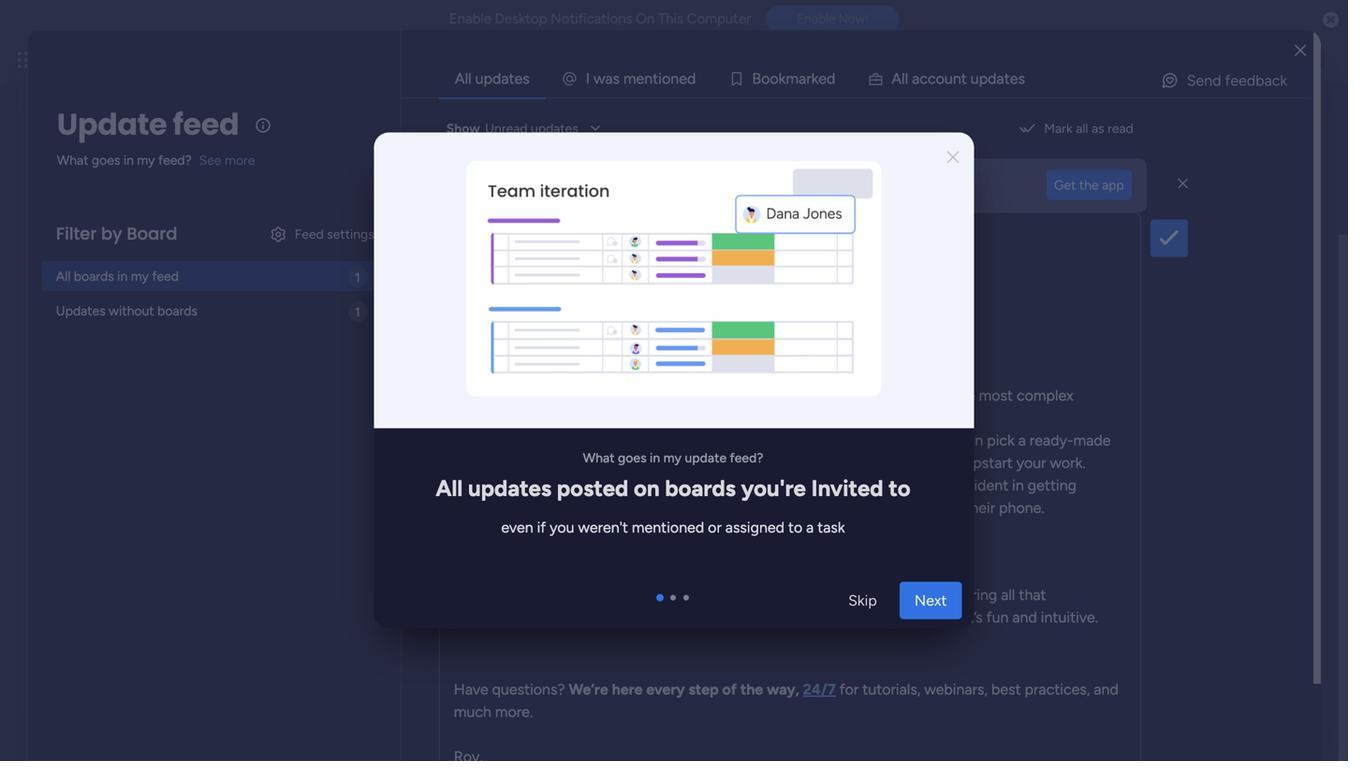 Task type: vqa. For each thing, say whether or not it's contained in the screenshot.


Task type: locate. For each thing, give the bounding box(es) containing it.
learn left '&'
[[1040, 253, 1077, 271]]

get right '&'
[[1094, 253, 1117, 271]]

feed up update feed (inbox) on the top left of page
[[152, 268, 179, 284]]

as up task
[[841, 499, 856, 517]]

0 horizontal spatial d
[[687, 70, 696, 88]]

1 vertical spatial feed?
[[730, 450, 764, 466]]

2 m from the left
[[786, 70, 799, 88]]

3 d from the left
[[988, 70, 997, 88]]

1 vertical spatial made
[[1074, 432, 1111, 450]]

templates right explore on the top of the page
[[1173, 193, 1241, 211]]

learn for help
[[1114, 419, 1146, 435]]

group
[[657, 594, 689, 602]]

this left is
[[454, 332, 481, 350]]

1 l from the left
[[902, 70, 905, 88]]

for up make
[[525, 432, 546, 450]]

0 horizontal spatial for
[[525, 432, 546, 450]]

0 vertical spatial you
[[931, 432, 956, 450]]

plan, manage and track all types of work, even for the most complex projects and workflows with ease.
[[477, 387, 1074, 427]]

teammates left start
[[258, 445, 334, 462]]

the inside hi @john smith we're so glad you're here. this is the very beginning of your team's journey to exceptional teamwork.
[[499, 332, 521, 350]]

best
[[992, 681, 1021, 699]]

goes for all
[[618, 450, 647, 466]]

makes
[[575, 499, 618, 517]]

main
[[212, 215, 240, 231]]

make
[[544, 454, 579, 472]]

templates inside the boost your workflow in minutes with ready-made templates
[[1136, 152, 1203, 170]]

directly
[[649, 177, 693, 193]]

and
[[538, 387, 563, 405], [712, 387, 737, 405], [536, 409, 561, 427], [1149, 419, 1171, 435], [338, 445, 363, 462], [665, 454, 690, 472], [866, 586, 891, 604], [705, 609, 729, 627], [1013, 609, 1038, 627], [1094, 681, 1119, 699]]

e
[[636, 70, 645, 88], [679, 70, 687, 88], [819, 70, 827, 88], [1010, 70, 1018, 88]]

1 vertical spatial that
[[934, 609, 962, 627]]

0 vertical spatial what
[[57, 152, 88, 168]]

all
[[455, 70, 472, 88], [56, 268, 71, 284], [436, 475, 463, 502]]

exceptional
[[798, 332, 878, 350]]

works
[[1256, 329, 1291, 345]]

settings
[[327, 226, 374, 242]]

exact
[[584, 432, 622, 450]]

desktop
[[646, 609, 701, 627]]

1 horizontal spatial for
[[840, 681, 859, 699]]

with inside it all starts with a customizable board. you can pick a ready-made template, make it your own, and choose the building blocks needed to jumpstart your work.
[[748, 432, 777, 450]]

your
[[1094, 129, 1123, 147], [543, 177, 569, 193], [712, 177, 738, 193], [646, 332, 675, 350], [549, 432, 580, 450], [224, 445, 254, 462], [596, 454, 626, 472], [1017, 454, 1047, 472], [770, 499, 800, 517], [626, 586, 657, 604], [760, 586, 789, 604]]

boards
[[74, 268, 114, 284], [157, 303, 198, 319], [665, 475, 736, 502]]

manage
[[655, 387, 708, 405]]

see
[[199, 152, 222, 168]]

monday.com inside getting started learn how monday.com works
[[1177, 329, 1253, 345]]

1 horizontal spatial with
[[748, 432, 777, 450]]

1 vertical spatial what
[[583, 450, 615, 466]]

t left p
[[962, 70, 967, 88]]

k
[[779, 70, 786, 88], [812, 70, 819, 88]]

0 horizontal spatial of
[[628, 332, 642, 350]]

of inside hi @john smith we're so glad you're here. this is the very beginning of your team's journey to exceptional teamwork.
[[628, 332, 642, 350]]

all boards in my feed
[[56, 268, 179, 284]]

desktop
[[495, 10, 547, 27]]

you inside you don't have to be a techie to feel confident in getting started, which makes onboarding anyone in your team as simple as using their phone.
[[699, 477, 724, 494]]

n left i
[[645, 70, 653, 88]]

2 horizontal spatial for
[[930, 387, 950, 405]]

0 horizontal spatial you
[[699, 477, 724, 494]]

updates down desktop on the left top
[[475, 70, 530, 88]]

enable now!
[[797, 11, 869, 26]]

0 horizontal spatial this
[[454, 332, 481, 350]]

mark
[[1045, 120, 1073, 136]]

1 vertical spatial this
[[454, 332, 481, 350]]

s right w
[[613, 70, 620, 88]]

0 vertical spatial all
[[455, 70, 472, 88]]

what goes in my feed? see more
[[57, 152, 255, 168]]

the up don't
[[746, 454, 769, 472]]

with up needs:
[[637, 409, 666, 427]]

1 c from the left
[[920, 70, 928, 88]]

2 n from the left
[[671, 70, 679, 88]]

send
[[1187, 72, 1222, 89]]

m for e
[[624, 70, 636, 88]]

all updates
[[455, 70, 530, 88]]

feed? left see at the left of the page
[[158, 152, 192, 168]]

feed down all boards in my feed
[[128, 288, 164, 308]]

in up phone. at the bottom of the page
[[1013, 477, 1024, 494]]

posted
[[557, 475, 629, 502]]

even left if at the bottom left
[[501, 519, 534, 537]]

0 vertical spatial of
[[628, 332, 642, 350]]

1 vertical spatial teammates
[[660, 586, 738, 604]]

learn inside help center learn and get support
[[1114, 419, 1146, 435]]

1 n from the left
[[645, 70, 653, 88]]

1 vertical spatial monday.com
[[454, 609, 541, 627]]

lottie animation element
[[372, 133, 974, 428]]

and right practices,
[[1094, 681, 1119, 699]]

my up update feed (inbox) on the top left of page
[[131, 268, 149, 284]]

even down nov 17, 2023
[[895, 387, 927, 405]]

0 vertical spatial update
[[57, 103, 167, 145]]

a inside you don't have to be a techie to feel confident in getting started, which makes onboarding anyone in your team as simple as using their phone.
[[840, 477, 848, 494]]

learn down the getting
[[1114, 329, 1146, 345]]

what inside what goes in my update feed? all updates posted on boards you're invited to
[[583, 450, 615, 466]]

1 vertical spatial get
[[1174, 419, 1194, 435]]

1 horizontal spatial m
[[786, 70, 799, 88]]

tab list
[[439, 60, 1314, 97]]

0 vertical spatial dapulse x slim image
[[947, 148, 959, 169]]

invite
[[183, 445, 220, 462]]

hi
[[454, 288, 469, 305]]

24/7 link
[[803, 681, 836, 699]]

2 horizontal spatial t
[[1005, 70, 1010, 88]]

workspace
[[243, 215, 306, 231]]

on inside what goes in my update feed? all updates posted on boards you're invited to
[[634, 475, 660, 502]]

feedback
[[1226, 72, 1288, 89]]

feed?
[[158, 152, 192, 168], [730, 450, 764, 466]]

1 vertical spatial learn
[[1114, 329, 1146, 345]]

you inside it all starts with a customizable board. you can pick a ready-made template, make it your own, and choose the building blocks needed to jumpstart your work.
[[931, 432, 956, 450]]

you don't have to be a techie to feel confident in getting started, which makes onboarding anyone in your team as simple as using their phone.
[[477, 477, 1077, 517]]

needs:
[[625, 432, 671, 450]]

ready- inside the boost your workflow in minutes with ready-made templates
[[1051, 152, 1095, 170]]

the right the get
[[1080, 177, 1099, 193]]

1 t from the left
[[653, 70, 659, 88]]

n
[[645, 70, 653, 88], [671, 70, 679, 88], [953, 70, 962, 88]]

2 u from the left
[[971, 70, 979, 88]]

c
[[920, 70, 928, 88], [928, 70, 936, 88]]

boards up updates
[[74, 268, 114, 284]]

update down all boards in my feed
[[67, 288, 124, 308]]

dapulse x slim image
[[947, 148, 959, 169], [1179, 176, 1188, 192]]

0 vertical spatial goes
[[92, 152, 120, 168]]

0 vertical spatial even
[[895, 387, 927, 405]]

o right w
[[662, 70, 671, 88]]

help
[[1114, 397, 1142, 413]]

using
[[925, 499, 961, 517]]

all inside button
[[1076, 120, 1089, 136]]

1 horizontal spatial of
[[723, 681, 737, 699]]

with down plan, manage and track all types of work, even for the most complex projects and workflows with ease. at bottom
[[748, 432, 777, 450]]

getting
[[1028, 477, 1077, 494]]

sales right our
[[1170, 509, 1199, 525]]

ease.
[[670, 409, 704, 427]]

ready- down boost
[[1051, 152, 1095, 170]]

of
[[628, 332, 642, 350], [837, 387, 851, 405], [723, 681, 737, 699]]

1 horizontal spatial teammates
[[660, 586, 738, 604]]

and inside for tutorials, webinars, best practices, and much more.
[[1094, 681, 1119, 699]]

the left most
[[953, 387, 976, 405]]

made up work.
[[1074, 432, 1111, 450]]

learn down help
[[1114, 419, 1146, 435]]

1 k from the left
[[779, 70, 786, 88]]

1 horizontal spatial n
[[671, 70, 679, 88]]

you left the can
[[931, 432, 956, 450]]

t
[[653, 70, 659, 88], [962, 70, 967, 88], [1005, 70, 1010, 88]]

simple
[[860, 499, 903, 517]]

for inside plan, manage and track all types of work, even for the most complex projects and workflows with ease.
[[930, 387, 950, 405]]

1 horizontal spatial boards
[[157, 303, 198, 319]]

can
[[960, 432, 984, 450]]

n right i
[[671, 70, 679, 88]]

my inside what goes in my update feed? all updates posted on boards you're invited to
[[664, 450, 682, 466]]

all inside what goes in my update feed? all updates posted on boards you're invited to
[[436, 475, 463, 502]]

a right 'be'
[[840, 477, 848, 494]]

help center element
[[1040, 378, 1321, 453]]

what up component icon
[[57, 152, 88, 168]]

made up "app"
[[1095, 152, 1132, 170]]

ready- up work.
[[1030, 432, 1074, 450]]

0 vertical spatial monday.com
[[1177, 329, 1253, 345]]

0 horizontal spatial n
[[645, 70, 653, 88]]

monday.com down the started in the right of the page
[[1177, 329, 1253, 345]]

invited
[[812, 475, 884, 502]]

updates inside what goes in my update feed? all updates posted on boards you're invited to
[[468, 475, 552, 502]]

2 l from the left
[[905, 70, 909, 88]]

the right is
[[499, 332, 521, 350]]

0 horizontal spatial we're
[[454, 310, 492, 328]]

0 vertical spatial for
[[930, 387, 950, 405]]

by
[[101, 222, 122, 246]]

made inside it all starts with a customizable board. you can pick a ready-made template, make it your own, and choose the building blocks needed to jumpstart your work.
[[1074, 432, 1111, 450]]

0 vertical spatial teammates
[[258, 445, 334, 462]]

1 vertical spatial updates
[[468, 475, 552, 502]]

learn inside getting started learn how monday.com works
[[1114, 329, 1146, 345]]

2 vertical spatial for
[[840, 681, 859, 699]]

2 s from the left
[[1018, 70, 1025, 88]]

assigned
[[726, 519, 785, 537]]

teammates for invite
[[258, 445, 334, 462]]

0 horizontal spatial what
[[57, 152, 88, 168]]

1 d from the left
[[687, 70, 696, 88]]

1 vertical spatial we're
[[569, 681, 609, 699]]

0 vertical spatial feed
[[173, 103, 239, 145]]

get inside help center learn and get support
[[1174, 419, 1194, 435]]

with right minutes at the right top of page
[[1265, 129, 1295, 147]]

1 enable from the left
[[449, 10, 492, 27]]

0 horizontal spatial k
[[779, 70, 786, 88]]

updates without boards
[[56, 303, 198, 319]]

close update feed (inbox) image
[[41, 287, 64, 310]]

all up fun
[[1001, 586, 1016, 604]]

mann
[[531, 239, 568, 257]]

enable for enable now!
[[797, 11, 836, 26]]

own,
[[629, 454, 661, 472]]

feed up see at the left of the page
[[173, 103, 239, 145]]

my for more
[[137, 152, 155, 168]]

b
[[752, 70, 761, 88]]

all inside tab list
[[455, 70, 472, 88]]

with inside the boost your workflow in minutes with ready-made templates
[[1265, 129, 1295, 147]]

on
[[636, 10, 655, 27]]

2 vertical spatial with
[[748, 432, 777, 450]]

as down feel
[[907, 499, 922, 517]]

0 horizontal spatial goes
[[92, 152, 120, 168]]

0 horizontal spatial that
[[934, 609, 962, 627]]

17,
[[898, 362, 915, 379]]

dapulse close image
[[1323, 11, 1339, 30]]

feed? up don't
[[730, 450, 764, 466]]

0 horizontal spatial monday.com
[[454, 609, 541, 627]]

0 horizontal spatial s
[[613, 70, 620, 88]]

all right "mark"
[[1076, 120, 1089, 136]]

of inside plan, manage and track all types of work, even for the most complex projects and workflows with ease.
[[837, 387, 851, 405]]

explore templates button
[[1051, 183, 1309, 221]]

0 vertical spatial this
[[658, 10, 684, 27]]

1 s from the left
[[613, 70, 620, 88]]

1 horizontal spatial enable
[[797, 11, 836, 26]]

d for a l l a c c o u n t u p d a t e s
[[988, 70, 997, 88]]

my down update feed
[[137, 152, 155, 168]]

1 for updates without boards
[[355, 304, 360, 320]]

2 vertical spatial boards
[[665, 475, 736, 502]]

1 vertical spatial of
[[837, 387, 851, 405]]

m left the r
[[786, 70, 799, 88]]

2 vertical spatial my
[[664, 450, 682, 466]]

3 n from the left
[[953, 70, 962, 88]]

e right the r
[[819, 70, 827, 88]]

boards right without in the left top of the page
[[157, 303, 198, 319]]

a up building at right
[[781, 432, 788, 450]]

of right the beginning
[[628, 332, 642, 350]]

1 horizontal spatial d
[[827, 70, 836, 88]]

all for all updates
[[455, 70, 472, 88]]

that
[[1019, 586, 1047, 604], [934, 609, 962, 627]]

very
[[525, 332, 554, 350]]

even inside plan, manage and track all types of work, even for the most complex projects and workflows with ease.
[[895, 387, 927, 405]]

in down needs:
[[650, 450, 660, 466]]

1 vertical spatial update
[[67, 288, 124, 308]]

m left i
[[624, 70, 636, 88]]

1 vertical spatial my
[[131, 268, 149, 284]]

the left way,
[[741, 681, 764, 699]]

it all starts with a customizable board. you can pick a ready-made template, make it your own, and choose the building blocks needed to jumpstart your work.
[[477, 432, 1111, 472]]

dapulse x slim image up 'explore templates'
[[1179, 176, 1188, 192]]

learn & get inspired
[[1040, 253, 1174, 271]]

enable inside button
[[797, 11, 836, 26]]

2 horizontal spatial with
[[1265, 129, 1295, 147]]

start
[[366, 445, 398, 462]]

the inside it all starts with a customizable board. you can pick a ready-made template, make it your own, and choose the building blocks needed to jumpstart your work.
[[746, 454, 769, 472]]

2 horizontal spatial of
[[837, 387, 851, 405]]

monday.com left has
[[454, 609, 541, 627]]

their
[[965, 499, 996, 517]]

1 for all boards in my feed
[[355, 270, 360, 286]]

u right a
[[971, 70, 979, 88]]

1 vertical spatial on
[[626, 609, 643, 627]]

1 horizontal spatial you
[[931, 432, 956, 450]]

have
[[454, 681, 489, 699]]

1 u from the left
[[945, 70, 953, 88]]

1 o from the left
[[662, 70, 671, 88]]

0 vertical spatial sales
[[1166, 487, 1196, 503]]

and down center at the bottom right of the page
[[1149, 419, 1171, 435]]

explore templates
[[1120, 193, 1241, 211]]

that up intuitive.
[[1019, 586, 1047, 604]]

1 horizontal spatial dapulse x slim image
[[1179, 176, 1188, 192]]

of right step
[[723, 681, 737, 699]]

0 vertical spatial on
[[634, 475, 660, 502]]

2 vertical spatial learn
[[1114, 419, 1146, 435]]

1 vertical spatial goes
[[618, 450, 647, 466]]

2 enable from the left
[[797, 11, 836, 26]]

3 t from the left
[[1005, 70, 1010, 88]]

enable now! button
[[766, 5, 899, 33]]

0 vertical spatial ready-
[[1051, 152, 1095, 170]]

to
[[697, 177, 709, 193], [780, 332, 794, 350], [930, 454, 945, 472], [889, 475, 911, 502], [801, 477, 816, 494], [897, 477, 911, 494], [789, 519, 803, 537], [742, 586, 756, 604], [571, 609, 585, 627]]

n left p
[[953, 70, 962, 88]]

onboarding
[[622, 499, 698, 517]]

2 vertical spatial all
[[436, 475, 463, 502]]

1 vertical spatial dapulse x slim image
[[1179, 176, 1188, 192]]

1 vertical spatial ready-
[[1030, 432, 1074, 450]]

of left work,
[[837, 387, 851, 405]]

1 horizontal spatial k
[[812, 70, 819, 88]]

phone
[[742, 177, 779, 193]]

on down "own,"
[[634, 475, 660, 502]]

roy
[[502, 239, 528, 257]]

what goes in my update feed? all updates posted on boards you're invited to
[[436, 450, 911, 502]]

receive
[[493, 177, 540, 193]]

this right "on"
[[658, 10, 684, 27]]

goes inside what goes in my update feed? all updates posted on boards you're invited to
[[618, 450, 647, 466]]

in left minutes at the right top of page
[[1193, 129, 1204, 147]]

0 horizontal spatial as
[[841, 499, 856, 517]]

0 horizontal spatial m
[[624, 70, 636, 88]]

on right offer
[[626, 609, 643, 627]]

3 e from the left
[[819, 70, 827, 88]]

l right a
[[905, 70, 909, 88]]

1 horizontal spatial feed?
[[730, 450, 764, 466]]

what for all
[[583, 450, 615, 466]]

in
[[1193, 129, 1204, 147], [124, 152, 134, 168], [117, 268, 128, 284], [650, 450, 660, 466], [1013, 477, 1024, 494], [754, 499, 766, 517]]

e left i
[[636, 70, 645, 88]]

get down center at the bottom right of the page
[[1174, 419, 1194, 435]]

0 vertical spatial my
[[137, 152, 155, 168]]

all right the it
[[688, 432, 702, 450]]

help center learn and get support
[[1114, 397, 1243, 435]]

2 horizontal spatial as
[[1092, 120, 1105, 136]]

1 horizontal spatial that
[[1019, 586, 1047, 604]]

e right p
[[1010, 70, 1018, 88]]

1 m from the left
[[624, 70, 636, 88]]

boards down choose
[[665, 475, 736, 502]]

a
[[605, 70, 613, 88], [799, 70, 807, 88], [912, 70, 920, 88], [997, 70, 1005, 88], [781, 432, 788, 450], [1019, 432, 1026, 450], [840, 477, 848, 494], [807, 519, 814, 537]]

step
[[689, 681, 719, 699]]

as left read
[[1092, 120, 1105, 136]]

for down the 2023
[[930, 387, 950, 405]]

1 horizontal spatial goes
[[618, 450, 647, 466]]

0 horizontal spatial get
[[1094, 253, 1117, 271]]

in up assigned
[[754, 499, 766, 517]]

0 horizontal spatial u
[[945, 70, 953, 88]]

filter by board
[[56, 222, 177, 246]]

1 vertical spatial templates
[[1173, 193, 1241, 211]]

get the app
[[1054, 177, 1125, 193]]

what down exact
[[583, 450, 615, 466]]

0 vertical spatial we're
[[454, 310, 492, 328]]

goes down needs:
[[618, 450, 647, 466]]

updates down template,
[[468, 475, 552, 502]]

t right w
[[653, 70, 659, 88]]

2 d from the left
[[827, 70, 836, 88]]

o left p
[[936, 70, 945, 88]]

24/7
[[803, 681, 836, 699]]

and left track
[[712, 387, 737, 405]]

0 horizontal spatial teammates
[[258, 445, 334, 462]]

2 horizontal spatial boards
[[665, 475, 736, 502]]

which
[[531, 499, 572, 517]]

o left the r
[[761, 70, 770, 88]]

goes down update feed
[[92, 152, 120, 168]]

tab list containing all updates
[[439, 60, 1314, 97]]

0 horizontal spatial even
[[501, 519, 534, 537]]

you down choose
[[699, 477, 724, 494]]

started
[[1163, 307, 1206, 323]]

teamwork.
[[881, 332, 955, 350]]

this inside hi @john smith we're so glad you're here. this is the very beginning of your team's journey to exceptional teamwork.
[[454, 332, 481, 350]]

more.
[[495, 703, 533, 721]]

2 vertical spatial feed
[[128, 288, 164, 308]]

our
[[1147, 509, 1166, 525]]

sales up our
[[1166, 487, 1196, 503]]

0 vertical spatial updates
[[475, 70, 530, 88]]

all right track
[[778, 387, 792, 405]]

in inside the boost your workflow in minutes with ready-made templates
[[1193, 129, 1204, 147]]

u left p
[[945, 70, 953, 88]]

of for have questions? we're here every step of the way, 24/7
[[723, 681, 737, 699]]

1 vertical spatial with
[[637, 409, 666, 427]]

you
[[931, 432, 956, 450], [699, 477, 724, 494]]

and down the it
[[665, 454, 690, 472]]

l
[[902, 70, 905, 88], [905, 70, 909, 88]]

your inside you don't have to be a techie to feel confident in getting started, which makes onboarding anyone in your team as simple as using their phone.
[[770, 499, 800, 517]]

2 vertical spatial of
[[723, 681, 737, 699]]

0 vertical spatial made
[[1095, 152, 1132, 170]]

1 vertical spatial for
[[525, 432, 546, 450]]

l left p
[[902, 70, 905, 88]]

&
[[1081, 253, 1090, 271]]

that left the it's on the right of page
[[934, 609, 962, 627]]

we're down hi at the top left
[[454, 310, 492, 328]]



Task type: describe. For each thing, give the bounding box(es) containing it.
w
[[594, 70, 605, 88]]

all inside it all starts with a customizable board. you can pick a ready-made template, make it your own, and choose the building blocks needed to jumpstart your work.
[[688, 432, 702, 450]]

next button
[[900, 582, 962, 619]]

1 e from the left
[[636, 70, 645, 88]]

@john
[[472, 288, 520, 305]]

send feedback
[[1187, 72, 1288, 89]]

discover
[[874, 609, 931, 627]]

a left task
[[807, 519, 814, 537]]

and inside help center learn and get support
[[1149, 419, 1171, 435]]

john smith image
[[1296, 45, 1326, 75]]

minutes
[[1208, 129, 1262, 147]]

updates inside tab list
[[475, 70, 530, 88]]

to inside hi @john smith we're so glad you're here. this is the very beginning of your team's journey to exceptional teamwork.
[[780, 332, 794, 350]]

1 vertical spatial boards
[[157, 303, 198, 319]]

hi @john smith we're so glad you're here. this is the very beginning of your team's journey to exceptional teamwork.
[[454, 288, 955, 350]]

enable for enable desktop notifications on this computer
[[449, 10, 492, 27]]

and left start
[[338, 445, 363, 462]]

next
[[915, 592, 947, 610]]

you're
[[741, 475, 806, 502]]

0 vertical spatial get
[[1094, 253, 1117, 271]]

your inside the boost your workflow in minutes with ready-made templates
[[1094, 129, 1123, 147]]

>
[[200, 215, 208, 231]]

easy onboarding, fast adoption:
[[477, 477, 695, 494]]

1 horizontal spatial this
[[658, 10, 684, 27]]

my for all
[[664, 450, 682, 466]]

filter
[[56, 222, 97, 246]]

started,
[[477, 499, 528, 517]]

a right b
[[799, 70, 807, 88]]

beginning
[[557, 332, 624, 350]]

what for more
[[57, 152, 88, 168]]

work management > main workspace link
[[56, 31, 318, 242]]

on inside to your first board and begin exploring all that monday.com has to offer on desktop and mobile. you'll quickly discover that it's fun and intuitive.
[[626, 609, 643, 627]]

select product image
[[17, 51, 36, 69]]

management
[[120, 215, 197, 231]]

b o o k m a r k e d
[[752, 70, 836, 88]]

of for plan, manage and track all types of work, even for the most complex projects and workflows with ease.
[[837, 387, 851, 405]]

without
[[109, 303, 154, 319]]

in inside what goes in my update feed? all updates posted on boards you're invited to
[[650, 450, 660, 466]]

2 e from the left
[[679, 70, 687, 88]]

projects
[[477, 409, 532, 427]]

invite
[[583, 586, 622, 604]]

the inside plan, manage and track all types of work, even for the most complex projects and workflows with ease.
[[953, 387, 976, 405]]

every
[[647, 681, 685, 699]]

intuitive and robust:
[[477, 387, 616, 405]]

templates image image
[[1056, 0, 1304, 112]]

3 o from the left
[[770, 70, 779, 88]]

customizable
[[792, 432, 881, 450]]

mentioned
[[632, 519, 704, 537]]

jumpstart
[[948, 454, 1013, 472]]

feel
[[915, 477, 940, 494]]

all inside to your first board and begin exploring all that monday.com has to offer on desktop and mobile. you'll quickly discover that it's fun and intuitive.
[[1001, 586, 1016, 604]]

goes for more
[[92, 152, 120, 168]]

anyone
[[702, 499, 751, 517]]

feed for update feed (inbox)
[[128, 288, 164, 308]]

your inside hi @john smith we're so glad you're here. this is the very beginning of your team's journey to exceptional teamwork.
[[646, 332, 675, 350]]

phone.
[[999, 499, 1045, 517]]

we're inside hi @john smith we're so glad you're here. this is the very beginning of your team's journey to exceptional teamwork.
[[454, 310, 492, 328]]

and right fun
[[1013, 609, 1038, 627]]

see more link
[[199, 151, 255, 170]]

team
[[803, 499, 838, 517]]

collaborating
[[401, 445, 490, 462]]

fast
[[599, 477, 626, 494]]

to inside what goes in my update feed? all updates posted on boards you're invited to
[[889, 475, 911, 502]]

monday.com inside to your first board and begin exploring all that monday.com has to offer on desktop and mobile. you'll quickly discover that it's fun and intuitive.
[[454, 609, 541, 627]]

a right pick
[[1019, 432, 1026, 450]]

and up the discover on the right of the page
[[866, 586, 891, 604]]

board
[[127, 222, 177, 246]]

0 vertical spatial learn
[[1040, 253, 1077, 271]]

0 horizontal spatial dapulse x slim image
[[947, 148, 959, 169]]

update for update feed
[[57, 103, 167, 145]]

d for i w a s m e n t i o n e d
[[687, 70, 696, 88]]

2 t from the left
[[962, 70, 967, 88]]

glad
[[515, 310, 544, 328]]

all inside plan, manage and track all types of work, even for the most complex projects and workflows with ease.
[[778, 387, 792, 405]]

app
[[1102, 177, 1125, 193]]

and down intuitive and robust:
[[536, 409, 561, 427]]

in down update feed
[[124, 152, 134, 168]]

adjust for your exact needs:
[[477, 432, 671, 450]]

p
[[979, 70, 988, 88]]

feed for update feed
[[173, 103, 239, 145]]

for inside for tutorials, webinars, best practices, and much more.
[[840, 681, 859, 699]]

with inside plan, manage and track all types of work, even for the most complex projects and workflows with ease.
[[637, 409, 666, 427]]

a right a
[[912, 70, 920, 88]]

learn for getting
[[1114, 329, 1146, 345]]

update for update feed (inbox)
[[67, 288, 124, 308]]

teammates for invite
[[660, 586, 738, 604]]

m for a
[[786, 70, 799, 88]]

to your first board and begin exploring all that monday.com has to offer on desktop and mobile. you'll quickly discover that it's fun and intuitive.
[[454, 586, 1099, 627]]

work,
[[855, 387, 891, 405]]

2 k from the left
[[812, 70, 819, 88]]

quickly
[[823, 609, 870, 627]]

send feedback button
[[1154, 66, 1295, 96]]

and left robust:
[[538, 387, 563, 405]]

in up update feed (inbox) on the top left of page
[[117, 268, 128, 284]]

feed settings button
[[261, 219, 382, 249]]

a right i
[[605, 70, 613, 88]]

practices,
[[1025, 681, 1091, 699]]

i w a s m e n t i o n e d
[[586, 70, 696, 88]]

a l l a c c o u n t u p d a t e s
[[892, 70, 1025, 88]]

experts
[[1202, 509, 1246, 525]]

made inside the boost your workflow in minutes with ready-made templates
[[1095, 152, 1132, 170]]

needed
[[876, 454, 927, 472]]

all for all boards in my feed
[[56, 268, 71, 284]]

a
[[892, 70, 902, 88]]

contact sales element
[[1040, 468, 1321, 543]]

center
[[1145, 397, 1184, 413]]

inspired
[[1120, 253, 1174, 271]]

easy
[[477, 477, 509, 494]]

begin
[[895, 586, 932, 604]]

boards inside what goes in my update feed? all updates posted on boards you're invited to
[[665, 475, 736, 502]]

more
[[225, 152, 255, 168]]

complex
[[1017, 387, 1074, 405]]

to inside it all starts with a customizable board. you can pick a ready-made template, make it your own, and choose the building blocks needed to jumpstart your work.
[[930, 454, 945, 472]]

notifications
[[572, 177, 646, 193]]

a right p
[[997, 70, 1005, 88]]

you'll
[[785, 609, 819, 627]]

feed settings
[[295, 226, 374, 242]]

0 horizontal spatial feed?
[[158, 152, 192, 168]]

or
[[708, 519, 722, 537]]

4 o from the left
[[936, 70, 945, 88]]

update feed (inbox)
[[67, 288, 223, 308]]

most
[[979, 387, 1013, 405]]

close image
[[1295, 44, 1307, 57]]

the inside button
[[1080, 177, 1099, 193]]

2 o from the left
[[761, 70, 770, 88]]

intuitive.
[[1041, 609, 1099, 627]]

feed? inside what goes in my update feed? all updates posted on boards you're invited to
[[730, 450, 764, 466]]

journey
[[726, 332, 776, 350]]

templates inside button
[[1173, 193, 1241, 211]]

your inside to your first board and begin exploring all that monday.com has to offer on desktop and mobile. you'll quickly discover that it's fun and intuitive.
[[760, 586, 789, 604]]

invite your teammates
[[583, 586, 738, 604]]

and inside it all starts with a customizable board. you can pick a ready-made template, make it your own, and choose the building blocks needed to jumpstart your work.
[[665, 454, 690, 472]]

4 e from the left
[[1010, 70, 1018, 88]]

1 vertical spatial even
[[501, 519, 534, 537]]

board.
[[885, 432, 927, 450]]

how
[[1149, 329, 1174, 345]]

team's
[[679, 332, 722, 350]]

0 horizontal spatial boards
[[74, 268, 114, 284]]

have questions? we're here every step of the way, 24/7
[[454, 681, 836, 699]]

workflows
[[564, 409, 633, 427]]

0 vertical spatial that
[[1019, 586, 1047, 604]]

as inside button
[[1092, 120, 1105, 136]]

1 horizontal spatial we're
[[569, 681, 609, 699]]

i
[[659, 70, 662, 88]]

1 vertical spatial sales
[[1170, 509, 1199, 525]]

and left mobile.
[[705, 609, 729, 627]]

you
[[550, 519, 575, 537]]

lottie animation image
[[372, 133, 974, 428]]

1 vertical spatial feed
[[152, 268, 179, 284]]

exploring
[[936, 586, 998, 604]]

ready- inside it all starts with a customizable board. you can pick a ready-made template, make it your own, and choose the building blocks needed to jumpstart your work.
[[1030, 432, 1074, 450]]

1 horizontal spatial as
[[907, 499, 922, 517]]

2 c from the left
[[928, 70, 936, 88]]

feed
[[295, 226, 324, 242]]

update
[[685, 450, 727, 466]]

computer
[[687, 10, 751, 27]]

template,
[[477, 454, 540, 472]]

roy mann
[[502, 239, 568, 257]]

adoption:
[[629, 477, 695, 494]]

component image
[[65, 213, 81, 229]]

pick
[[987, 432, 1015, 450]]



